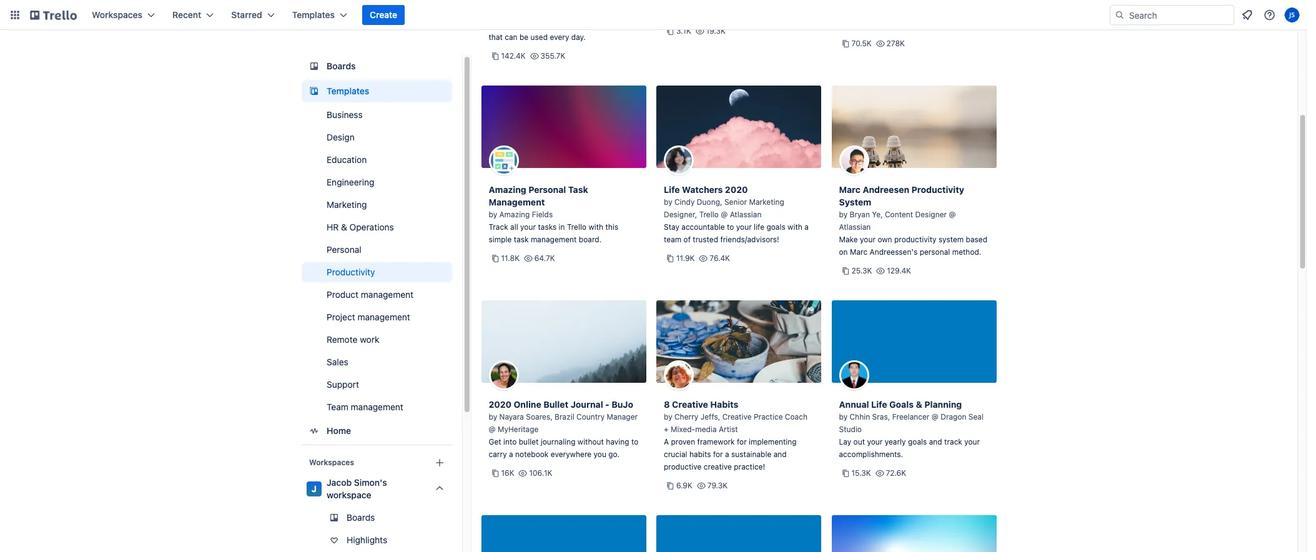 Task type: describe. For each thing, give the bounding box(es) containing it.
jeffs,
[[701, 412, 721, 422]]

be inside the "you don't have to be a pro to create a great weekly plan. with this easy-to-use template, you'll never miss another deadline again!"
[[903, 0, 912, 4]]

productivity inside marc andreesen productivity system by bryan ye, content designer @ atlassian make your own productivity system based on marc andreessen's personal method.
[[895, 235, 937, 244]]

practice
[[754, 412, 783, 422]]

everywhere
[[551, 450, 592, 459]]

79.3k
[[708, 481, 728, 490]]

every
[[550, 32, 569, 42]]

team
[[664, 235, 682, 244]]

to inside 2020 online bullet journal - bujo by nayara soares, brazil country manager @ myheritage get into bullet journaling without having to carry a notebook everywhere you go.
[[632, 437, 639, 447]]

go.
[[609, 450, 620, 459]]

project management link
[[301, 307, 452, 327]]

boards for 2nd boards link from the bottom
[[326, 61, 356, 71]]

implementing
[[749, 437, 797, 447]]

home image
[[306, 424, 321, 439]]

amazing fields image
[[489, 146, 519, 176]]

management inside amazing personal task management by amazing fields track all your tasks in trello with this simple task management board.
[[531, 235, 577, 244]]

templates inside templates popup button
[[292, 9, 335, 20]]

0 horizontal spatial creative
[[672, 399, 708, 410]]

system
[[839, 197, 872, 207]]

a inside life watchers 2020 by cindy duong, senior marketing designer, trello @ atlassian stay accountable to your life goals with a team of trusted friends/advisors!
[[805, 222, 809, 232]]

by inside 2020 online bullet journal - bujo by nayara soares, brazil country manager @ myheritage get into bullet journaling without having to carry a notebook everywhere you go.
[[489, 412, 497, 422]]

j
[[311, 484, 317, 494]]

355.7k
[[541, 51, 566, 61]]

team
[[326, 402, 348, 412]]

own
[[878, 235, 892, 244]]

templates link
[[301, 80, 452, 102]]

back to home image
[[30, 5, 77, 25]]

online
[[514, 399, 542, 410]]

a inside the 8 creative habits by cherry jeffs, creative practice coach + mixed-media artist a proven framework for implementing crucial habits for a sustainable and productive creative practice!
[[725, 450, 729, 459]]

dragon
[[941, 412, 967, 422]]

jacob simon's workspace
[[326, 477, 387, 500]]

productivity inside marc andreesen productivity system by bryan ye, content designer @ atlassian make your own productivity system based on marc andreessen's personal method.
[[912, 184, 965, 195]]

marc andreesen productivity system by bryan ye, content designer @ atlassian make your own productivity system based on marc andreessen's personal method.
[[839, 184, 988, 257]]

having
[[606, 437, 629, 447]]

lay
[[839, 437, 852, 447]]

and inside the 8 creative habits by cherry jeffs, creative practice coach + mixed-media artist a proven framework for implementing crucial habits for a sustainable and productive creative practice!
[[774, 450, 787, 459]]

to inside life watchers 2020 by cindy duong, senior marketing designer, trello @ atlassian stay accountable to your life goals with a team of trusted friends/advisors!
[[727, 222, 734, 232]]

you don't have to be a pro to create a great weekly plan. with this easy-to-use template, you'll never miss another deadline again!
[[839, 0, 982, 42]]

task
[[514, 235, 529, 244]]

mixed-
[[671, 425, 696, 434]]

starred button
[[224, 5, 282, 25]]

product management link
[[301, 285, 452, 305]]

recent button
[[165, 5, 221, 25]]

by inside annual life goals & planning by chhin sras, freelancer @ dragon seal studio lay out your yearly goals and track your accomplishments.
[[839, 412, 848, 422]]

track
[[489, 222, 508, 232]]

framework
[[698, 437, 735, 447]]

coach
[[785, 412, 808, 422]]

team management link
[[301, 397, 452, 417]]

day.
[[572, 32, 586, 42]]

home
[[326, 425, 351, 436]]

jacob
[[326, 477, 352, 488]]

create a workspace image
[[432, 455, 447, 470]]

atlassian inside marc andreesen productivity system by bryan ye, content designer @ atlassian make your own productivity system based on marc andreessen's personal method.
[[839, 222, 871, 232]]

0 notifications image
[[1240, 7, 1255, 22]]

cindy
[[675, 197, 695, 207]]

friends/advisors!
[[721, 235, 780, 244]]

+
[[664, 425, 669, 434]]

1 horizontal spatial creative
[[723, 412, 752, 422]]

workspaces button
[[84, 5, 162, 25]]

3.1k
[[677, 26, 691, 36]]

product management
[[326, 289, 413, 300]]

a
[[664, 437, 669, 447]]

bullet
[[519, 437, 539, 447]]

chhin
[[850, 412, 870, 422]]

template board image
[[306, 84, 321, 99]]

nayara
[[499, 412, 524, 422]]

pro
[[920, 0, 932, 4]]

2020 inside life watchers 2020 by cindy duong, senior marketing designer, trello @ atlassian stay accountable to your life goals with a team of trusted friends/advisors!
[[725, 184, 748, 195]]

goals for goals
[[908, 437, 927, 447]]

get
[[489, 437, 501, 447]]

a inside 2020 online bullet journal - bujo by nayara soares, brazil country manager @ myheritage get into bullet journaling without having to carry a notebook everywhere you go.
[[509, 450, 513, 459]]

method.
[[953, 247, 982, 257]]

carry
[[489, 450, 507, 459]]

bryan ye, content designer @ atlassian image
[[839, 146, 869, 176]]

designer
[[916, 210, 947, 219]]

work
[[360, 334, 379, 345]]

1 boards link from the top
[[301, 55, 452, 77]]

hr
[[326, 222, 338, 232]]

atlassian inside life watchers 2020 by cindy duong, senior marketing designer, trello @ atlassian stay accountable to your life goals with a team of trusted friends/advisors!
[[730, 210, 762, 219]]

your inside amazing personal task management by amazing fields track all your tasks in trello with this simple task management board.
[[520, 222, 536, 232]]

proven
[[671, 437, 695, 447]]

142.4k
[[501, 51, 526, 61]]

0 horizontal spatial marketing
[[326, 199, 367, 210]]

management for product management
[[361, 289, 413, 300]]

out
[[854, 437, 865, 447]]

create
[[943, 0, 966, 4]]

accomplishments.
[[839, 450, 903, 459]]

make
[[839, 235, 858, 244]]

artist
[[719, 425, 738, 434]]

bujo
[[612, 399, 634, 410]]

highlights link
[[301, 530, 452, 550]]

primary element
[[0, 0, 1308, 30]]

1 vertical spatial for
[[713, 450, 723, 459]]

designer,
[[664, 210, 697, 219]]

8 creative habits by cherry jeffs, creative practice coach + mixed-media artist a proven framework for implementing crucial habits for a sustainable and productive creative practice!
[[664, 399, 808, 472]]

notebook
[[515, 450, 549, 459]]

senior
[[725, 197, 747, 207]]

business
[[326, 109, 362, 120]]

template,
[[839, 20, 873, 29]]

your right track
[[965, 437, 980, 447]]

open information menu image
[[1264, 9, 1276, 21]]

1 vertical spatial workspaces
[[309, 458, 354, 467]]

1 vertical spatial amazing
[[499, 210, 530, 219]]

watchers
[[682, 184, 723, 195]]

your up accomplishments.
[[867, 437, 883, 447]]

studio
[[839, 425, 862, 434]]

personal link
[[301, 240, 452, 260]]

productivity inside increase your productivity with this board that can be used every day.
[[539, 20, 581, 29]]

board
[[615, 20, 635, 29]]

engineering link
[[301, 172, 452, 192]]

11.9k
[[677, 254, 695, 263]]

management
[[489, 197, 545, 207]]

starred
[[231, 9, 262, 20]]

0 vertical spatial &
[[341, 222, 347, 232]]

trello inside life watchers 2020 by cindy duong, senior marketing designer, trello @ atlassian stay accountable to your life goals with a team of trusted friends/advisors!
[[700, 210, 719, 219]]

a up use
[[968, 0, 972, 4]]

2020 inside 2020 online bullet journal - bujo by nayara soares, brazil country manager @ myheritage get into bullet journaling without having to carry a notebook everywhere you go.
[[489, 399, 512, 410]]

and inside annual life goals & planning by chhin sras, freelancer @ dragon seal studio lay out your yearly goals and track your accomplishments.
[[929, 437, 943, 447]]

seal
[[969, 412, 984, 422]]

simple
[[489, 235, 512, 244]]

cherry jeffs, creative practice coach + mixed-media artist image
[[664, 360, 694, 390]]

easy-
[[939, 7, 959, 17]]

remote
[[326, 334, 357, 345]]



Task type: vqa. For each thing, say whether or not it's contained in the screenshot.
second sm image from right
no



Task type: locate. For each thing, give the bounding box(es) containing it.
0 horizontal spatial and
[[774, 450, 787, 459]]

andreesen
[[863, 184, 910, 195]]

1 vertical spatial life
[[872, 399, 888, 410]]

0 vertical spatial atlassian
[[730, 210, 762, 219]]

team management
[[326, 402, 403, 412]]

marketing down engineering on the top of the page
[[326, 199, 367, 210]]

marc
[[839, 184, 861, 195], [850, 247, 868, 257]]

stay
[[664, 222, 680, 232]]

habits
[[711, 399, 739, 410]]

crucial
[[664, 450, 688, 459]]

jacob simon (jacobsimon16) image
[[1285, 7, 1300, 22]]

goals right yearly
[[908, 437, 927, 447]]

management for team management
[[351, 402, 403, 412]]

0 vertical spatial productivity
[[539, 20, 581, 29]]

1 horizontal spatial for
[[737, 437, 747, 447]]

be up with
[[903, 0, 912, 4]]

creative up cherry on the bottom right
[[672, 399, 708, 410]]

annual life goals & planning by chhin sras, freelancer @ dragon seal studio lay out your yearly goals and track your accomplishments.
[[839, 399, 984, 459]]

productivity up every
[[539, 20, 581, 29]]

1 horizontal spatial productivity
[[912, 184, 965, 195]]

boards right board icon
[[326, 61, 356, 71]]

management down tasks
[[531, 235, 577, 244]]

remote work
[[326, 334, 379, 345]]

templates button
[[285, 5, 355, 25]]

19.3k
[[706, 26, 726, 36]]

life up sras, in the bottom of the page
[[872, 399, 888, 410]]

this for task
[[606, 222, 619, 232]]

with inside amazing personal task management by amazing fields track all your tasks in trello with this simple task management board.
[[589, 222, 604, 232]]

with up board. on the top of page
[[589, 222, 604, 232]]

1 vertical spatial 2020
[[489, 399, 512, 410]]

2 vertical spatial this
[[606, 222, 619, 232]]

278k
[[887, 39, 905, 48]]

boards link up templates link
[[301, 55, 452, 77]]

home link
[[301, 420, 452, 442]]

goals inside life watchers 2020 by cindy duong, senior marketing designer, trello @ atlassian stay accountable to your life goals with a team of trusted friends/advisors!
[[767, 222, 786, 232]]

to right pro
[[934, 0, 941, 4]]

1 horizontal spatial and
[[929, 437, 943, 447]]

0 horizontal spatial &
[[341, 222, 347, 232]]

creative
[[672, 399, 708, 410], [723, 412, 752, 422]]

productivity up product at bottom left
[[326, 267, 375, 277]]

of
[[684, 235, 691, 244]]

productivity up personal
[[895, 235, 937, 244]]

task
[[568, 184, 588, 195]]

journaling
[[541, 437, 576, 447]]

media
[[696, 425, 717, 434]]

you'll
[[875, 20, 893, 29]]

11.8k
[[501, 254, 520, 263]]

on
[[839, 247, 848, 257]]

bullet
[[544, 399, 569, 410]]

amazing up management
[[489, 184, 527, 195]]

1 horizontal spatial productivity
[[895, 235, 937, 244]]

templates
[[292, 9, 335, 20], [326, 86, 369, 96]]

@ inside annual life goals & planning by chhin sras, freelancer @ dragon seal studio lay out your yearly goals and track your accomplishments.
[[932, 412, 939, 422]]

boards up highlights at left
[[346, 512, 375, 523]]

hr & operations link
[[301, 217, 452, 237]]

1 vertical spatial productivity
[[326, 267, 375, 277]]

goals
[[767, 222, 786, 232], [908, 437, 927, 447]]

templates up board icon
[[292, 9, 335, 20]]

create
[[370, 9, 397, 20]]

this down pro
[[924, 7, 937, 17]]

a
[[914, 0, 918, 4], [968, 0, 972, 4], [805, 222, 809, 232], [509, 450, 513, 459], [725, 450, 729, 459]]

board image
[[306, 59, 321, 74]]

by up track
[[489, 210, 497, 219]]

by inside marc andreesen productivity system by bryan ye, content designer @ atlassian make your own productivity system based on marc andreessen's personal method.
[[839, 210, 848, 219]]

engineering
[[326, 177, 374, 187]]

with inside increase your productivity with this board that can be used every day.
[[583, 20, 598, 29]]

0 horizontal spatial life
[[664, 184, 680, 195]]

you
[[594, 450, 607, 459]]

& right hr
[[341, 222, 347, 232]]

management
[[531, 235, 577, 244], [361, 289, 413, 300], [357, 312, 410, 322], [351, 402, 403, 412]]

your up used
[[521, 20, 537, 29]]

product
[[326, 289, 358, 300]]

business link
[[301, 105, 452, 125]]

1 vertical spatial creative
[[723, 412, 752, 422]]

0 horizontal spatial workspaces
[[92, 9, 142, 20]]

0 vertical spatial marc
[[839, 184, 861, 195]]

nayara soares, brazil country manager @ myheritage image
[[489, 360, 519, 390]]

& inside annual life goals & planning by chhin sras, freelancer @ dragon seal studio lay out your yearly goals and track your accomplishments.
[[916, 399, 923, 410]]

sales link
[[301, 352, 452, 372]]

this inside the "you don't have to be a pro to create a great weekly plan. with this easy-to-use template, you'll never miss another deadline again!"
[[924, 7, 937, 17]]

a down the into
[[509, 450, 513, 459]]

& up the freelancer at the right
[[916, 399, 923, 410]]

habits
[[690, 450, 711, 459]]

trello down 'duong,'
[[700, 210, 719, 219]]

goals right life
[[767, 222, 786, 232]]

management inside 'link'
[[361, 289, 413, 300]]

with
[[906, 7, 922, 17]]

templates inside templates link
[[326, 86, 369, 96]]

0 horizontal spatial goals
[[767, 222, 786, 232]]

1 vertical spatial be
[[520, 32, 529, 42]]

duong,
[[697, 197, 723, 207]]

you
[[839, 0, 852, 4]]

Search field
[[1125, 6, 1235, 24]]

remote work link
[[301, 330, 452, 350]]

workspace
[[326, 490, 371, 500]]

2020 up senior
[[725, 184, 748, 195]]

goals inside annual life goals & planning by chhin sras, freelancer @ dragon seal studio lay out your yearly goals and track your accomplishments.
[[908, 437, 927, 447]]

@ down senior
[[721, 210, 728, 219]]

1 vertical spatial goals
[[908, 437, 927, 447]]

@ inside life watchers 2020 by cindy duong, senior marketing designer, trello @ atlassian stay accountable to your life goals with a team of trusted friends/advisors!
[[721, 210, 728, 219]]

1 vertical spatial and
[[774, 450, 787, 459]]

marketing up life
[[749, 197, 785, 207]]

a left pro
[[914, 0, 918, 4]]

0 vertical spatial be
[[903, 0, 912, 4]]

to up the plan.
[[894, 0, 901, 4]]

hr & operations
[[326, 222, 394, 232]]

1 horizontal spatial personal
[[529, 184, 566, 195]]

0 vertical spatial templates
[[292, 9, 335, 20]]

0 vertical spatial boards link
[[301, 55, 452, 77]]

your inside increase your productivity with this board that can be used every day.
[[521, 20, 537, 29]]

life watchers 2020 by cindy duong, senior marketing designer, trello @ atlassian stay accountable to your life goals with a team of trusted friends/advisors!
[[664, 184, 809, 244]]

and
[[929, 437, 943, 447], [774, 450, 787, 459]]

@ inside marc andreesen productivity system by bryan ye, content designer @ atlassian make your own productivity system based on marc andreessen's personal method.
[[949, 210, 956, 219]]

2020 up nayara in the bottom left of the page
[[489, 399, 512, 410]]

by inside amazing personal task management by amazing fields track all your tasks in trello with this simple task management board.
[[489, 210, 497, 219]]

15.3k
[[852, 469, 871, 478]]

personal inside amazing personal task management by amazing fields track all your tasks in trello with this simple task management board.
[[529, 184, 566, 195]]

personal
[[920, 247, 950, 257]]

1 horizontal spatial &
[[916, 399, 923, 410]]

0 vertical spatial this
[[924, 7, 937, 17]]

by down 8
[[664, 412, 673, 422]]

life up cindy
[[664, 184, 680, 195]]

1 vertical spatial productivity
[[895, 235, 937, 244]]

your left own on the right top
[[860, 235, 876, 244]]

this right in
[[606, 222, 619, 232]]

by inside the 8 creative habits by cherry jeffs, creative practice coach + mixed-media artist a proven framework for implementing crucial habits for a sustainable and productive creative practice!
[[664, 412, 673, 422]]

1 horizontal spatial goals
[[908, 437, 927, 447]]

to up the friends/advisors!
[[727, 222, 734, 232]]

and down implementing
[[774, 450, 787, 459]]

1 horizontal spatial 2020
[[725, 184, 748, 195]]

project management
[[326, 312, 410, 322]]

atlassian down bryan
[[839, 222, 871, 232]]

chhin sras, freelancer @ dragon seal studio image
[[839, 360, 869, 390]]

never
[[896, 20, 915, 29]]

by left cindy
[[664, 197, 673, 207]]

and left track
[[929, 437, 943, 447]]

by up the studio
[[839, 412, 848, 422]]

based
[[966, 235, 988, 244]]

your inside marc andreesen productivity system by bryan ye, content designer @ atlassian make your own productivity system based on marc andreessen's personal method.
[[860, 235, 876, 244]]

0 horizontal spatial productivity
[[539, 20, 581, 29]]

goals for 2020
[[767, 222, 786, 232]]

0 vertical spatial boards
[[326, 61, 356, 71]]

productivity
[[539, 20, 581, 29], [895, 235, 937, 244]]

0 horizontal spatial 2020
[[489, 399, 512, 410]]

life inside life watchers 2020 by cindy duong, senior marketing designer, trello @ atlassian stay accountable to your life goals with a team of trusted friends/advisors!
[[664, 184, 680, 195]]

sales
[[326, 357, 348, 367]]

marketing inside life watchers 2020 by cindy duong, senior marketing designer, trello @ atlassian stay accountable to your life goals with a team of trusted friends/advisors!
[[749, 197, 785, 207]]

0 horizontal spatial be
[[520, 32, 529, 42]]

with
[[583, 20, 598, 29], [589, 222, 604, 232], [788, 222, 803, 232]]

trusted
[[693, 235, 718, 244]]

be
[[903, 0, 912, 4], [520, 32, 529, 42]]

marc right the on
[[850, 247, 868, 257]]

1 vertical spatial &
[[916, 399, 923, 410]]

again!
[[871, 32, 893, 42]]

trello right in
[[567, 222, 587, 232]]

personal up fields
[[529, 184, 566, 195]]

creative up artist
[[723, 412, 752, 422]]

2 boards link from the top
[[301, 508, 452, 528]]

0 vertical spatial trello
[[700, 210, 719, 219]]

personal down hr
[[326, 244, 361, 255]]

a up creative
[[725, 450, 729, 459]]

fields
[[532, 210, 553, 219]]

1 horizontal spatial life
[[872, 399, 888, 410]]

templates up the business
[[326, 86, 369, 96]]

@ right designer
[[949, 210, 956, 219]]

increase
[[489, 20, 519, 29]]

0 vertical spatial life
[[664, 184, 680, 195]]

1 vertical spatial personal
[[326, 244, 361, 255]]

1 horizontal spatial be
[[903, 0, 912, 4]]

0 horizontal spatial productivity
[[326, 267, 375, 277]]

1 vertical spatial atlassian
[[839, 222, 871, 232]]

for up 'sustainable'
[[737, 437, 747, 447]]

this inside increase your productivity with this board that can be used every day.
[[600, 20, 613, 29]]

cindy duong, senior marketing designer, trello @ atlassian image
[[664, 146, 694, 176]]

atlassian
[[730, 210, 762, 219], [839, 222, 871, 232]]

amazing up all
[[499, 210, 530, 219]]

your right all
[[520, 222, 536, 232]]

freelancer
[[893, 412, 930, 422]]

by left bryan
[[839, 210, 848, 219]]

16k
[[501, 469, 515, 478]]

your up the friends/advisors!
[[736, 222, 752, 232]]

yearly
[[885, 437, 906, 447]]

0 horizontal spatial personal
[[326, 244, 361, 255]]

this for have
[[924, 7, 937, 17]]

be right can
[[520, 32, 529, 42]]

106.1k
[[529, 469, 553, 478]]

trello inside amazing personal task management by amazing fields track all your tasks in trello with this simple task management board.
[[567, 222, 587, 232]]

1 horizontal spatial atlassian
[[839, 222, 871, 232]]

productivity
[[912, 184, 965, 195], [326, 267, 375, 277]]

0 horizontal spatial for
[[713, 450, 723, 459]]

annual
[[839, 399, 869, 410]]

1 vertical spatial boards link
[[301, 508, 452, 528]]

to right having on the left bottom
[[632, 437, 639, 447]]

for up creative
[[713, 450, 723, 459]]

your inside life watchers 2020 by cindy duong, senior marketing designer, trello @ atlassian stay accountable to your life goals with a team of trusted friends/advisors!
[[736, 222, 752, 232]]

a right life
[[805, 222, 809, 232]]

to-
[[959, 7, 969, 17]]

productivity up designer
[[912, 184, 965, 195]]

@ inside 2020 online bullet journal - bujo by nayara soares, brazil country manager @ myheritage get into bullet journaling without having to carry a notebook everywhere you go.
[[489, 425, 496, 434]]

support
[[326, 379, 359, 390]]

0 horizontal spatial trello
[[567, 222, 587, 232]]

boards link
[[301, 55, 452, 77], [301, 508, 452, 528]]

atlassian down senior
[[730, 210, 762, 219]]

be inside increase your productivity with this board that can be used every day.
[[520, 32, 529, 42]]

0 vertical spatial and
[[929, 437, 943, 447]]

by inside life watchers 2020 by cindy duong, senior marketing designer, trello @ atlassian stay accountable to your life goals with a team of trusted friends/advisors!
[[664, 197, 673, 207]]

0 vertical spatial goals
[[767, 222, 786, 232]]

0 vertical spatial for
[[737, 437, 747, 447]]

life
[[754, 222, 765, 232]]

life inside annual life goals & planning by chhin sras, freelancer @ dragon seal studio lay out your yearly goals and track your accomplishments.
[[872, 399, 888, 410]]

0 vertical spatial 2020
[[725, 184, 748, 195]]

simon's
[[354, 477, 387, 488]]

marc up system
[[839, 184, 861, 195]]

1 vertical spatial this
[[600, 20, 613, 29]]

by
[[664, 197, 673, 207], [489, 210, 497, 219], [839, 210, 848, 219], [489, 412, 497, 422], [664, 412, 673, 422], [839, 412, 848, 422]]

1 horizontal spatial workspaces
[[309, 458, 354, 467]]

with up day.
[[583, 20, 598, 29]]

0 vertical spatial amazing
[[489, 184, 527, 195]]

1 vertical spatial boards
[[346, 512, 375, 523]]

by left nayara in the bottom left of the page
[[489, 412, 497, 422]]

this left board
[[600, 20, 613, 29]]

1 vertical spatial trello
[[567, 222, 587, 232]]

workspaces inside workspaces dropdown button
[[92, 9, 142, 20]]

andreessen's
[[870, 247, 918, 257]]

use
[[969, 7, 982, 17]]

boards for second boards link from the top
[[346, 512, 375, 523]]

0 horizontal spatial atlassian
[[730, 210, 762, 219]]

0 vertical spatial workspaces
[[92, 9, 142, 20]]

goals
[[890, 399, 914, 410]]

1 horizontal spatial marketing
[[749, 197, 785, 207]]

management down productivity link
[[361, 289, 413, 300]]

@ down planning
[[932, 412, 939, 422]]

journal
[[571, 399, 603, 410]]

boards link up highlights link
[[301, 508, 452, 528]]

1 horizontal spatial trello
[[700, 210, 719, 219]]

management down the support link
[[351, 402, 403, 412]]

1 vertical spatial marc
[[850, 247, 868, 257]]

management down product management 'link'
[[357, 312, 410, 322]]

0 vertical spatial productivity
[[912, 184, 965, 195]]

content
[[885, 210, 913, 219]]

@ up the get
[[489, 425, 496, 434]]

your
[[521, 20, 537, 29], [520, 222, 536, 232], [736, 222, 752, 232], [860, 235, 876, 244], [867, 437, 883, 447], [965, 437, 980, 447]]

search image
[[1115, 10, 1125, 20]]

1 vertical spatial templates
[[326, 86, 369, 96]]

this inside amazing personal task management by amazing fields track all your tasks in trello with this simple task management board.
[[606, 222, 619, 232]]

with inside life watchers 2020 by cindy duong, senior marketing designer, trello @ atlassian stay accountable to your life goals with a team of trusted friends/advisors!
[[788, 222, 803, 232]]

2020 online bullet journal - bujo by nayara soares, brazil country manager @ myheritage get into bullet journaling without having to carry a notebook everywhere you go.
[[489, 399, 639, 459]]

0 vertical spatial personal
[[529, 184, 566, 195]]

design link
[[301, 127, 452, 147]]

management for project management
[[357, 312, 410, 322]]

0 vertical spatial creative
[[672, 399, 708, 410]]

with right life
[[788, 222, 803, 232]]



